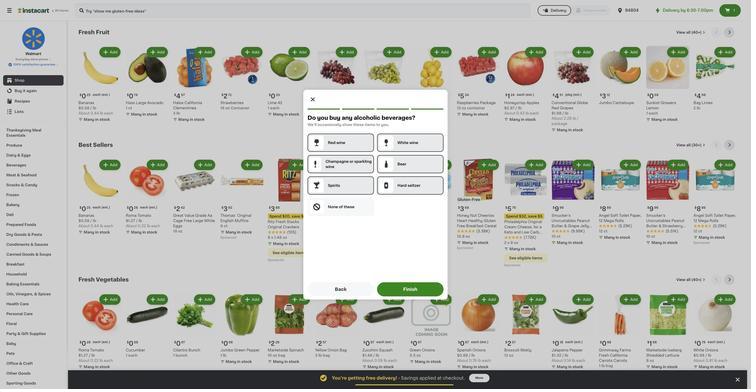 Task type: vqa. For each thing, say whether or not it's contained in the screenshot.


Task type: describe. For each thing, give the bounding box(es) containing it.
2 $ 8 86 from the left
[[695, 206, 706, 212]]

3 inside the yellow onion bag 3 lb bag
[[315, 354, 317, 358]]

$0.25 each (estimated) element for 0
[[78, 91, 122, 100]]

/ up you.
[[388, 117, 389, 121]]

18 inside great value grade aa cage free large white eggs 18 oz
[[173, 230, 177, 234]]

onions for $ 0 67
[[473, 349, 486, 353]]

free inside honey nut cheerios heart healthy gluten free breakfast cereal
[[457, 225, 465, 228]]

household
[[6, 273, 27, 277]]

alcoholic
[[354, 115, 380, 121]]

1 inside sunkist growers lemon 1 each
[[646, 112, 648, 115]]

1 vertical spatial $0.28 each (estimated) element
[[78, 339, 122, 348]]

baking essentials
[[6, 283, 39, 287]]

bag inside grimmway farms fresh california carrots carrots 1 lb bag
[[606, 365, 613, 368]]

& left candy on the top of page
[[21, 184, 24, 187]]

oz right 1.48
[[283, 236, 287, 240]]

sunkist growers lemon 1 each
[[646, 101, 676, 115]]

$ inside $ 0 98
[[600, 341, 602, 345]]

thomas'
[[220, 214, 236, 218]]

strawberry
[[663, 225, 683, 228]]

28 for 0
[[87, 341, 91, 345]]

0 horizontal spatial breakfast
[[6, 263, 25, 267]]

1 vertical spatial roma tomato $1.27 / lb about 0.22 lb each
[[78, 349, 113, 363]]

3 all from the top
[[686, 278, 691, 282]]

fresh fruit
[[78, 30, 110, 35]]

about inside honeycrisp apples $2.87 / lb about 0.43 lb each
[[504, 112, 515, 115]]

1 inside jumbo green pepper 1 lb
[[220, 354, 222, 358]]

6:30-
[[687, 8, 698, 12]]

/ inside zucchini squash $1.48 / lb about 0.59 lb each
[[373, 354, 375, 358]]

$ inside $ 2 28
[[269, 341, 271, 345]]

thanksgiving meal essentials link
[[3, 126, 64, 141]]

1 soft from the left
[[610, 214, 618, 218]]

1 vertical spatial 72
[[370, 207, 374, 210]]

$ inside $ 4 51
[[553, 94, 555, 97]]

original for muffins
[[237, 214, 251, 218]]

bananas for 0
[[78, 101, 94, 105]]

$ 9 96 for smucker's uncrustables peanut butter & strawberry jam sandwich
[[647, 206, 658, 212]]

stores
[[59, 9, 69, 12]]

bunch
[[176, 354, 187, 358]]

lb inside 'premium california lemons 2 lb bag'
[[413, 112, 416, 115]]

oz inside marketside spinach 10 oz bag
[[273, 354, 277, 358]]

/ inside the spanish onions $0.88 / lb about 0.76 lb each
[[469, 354, 470, 358]]

jam
[[646, 230, 654, 233]]

each inside honeycrisp apples $2.87 / lb about 0.43 lb each
[[530, 112, 539, 115]]

all for 8
[[686, 144, 691, 147]]

large inside the hass large avocado 1 ct
[[136, 101, 146, 105]]

$ 4 98
[[695, 93, 706, 99]]

2 (5.29k) from the left
[[713, 225, 727, 228]]

$32,
[[519, 215, 527, 219]]

$1.27 for the rightmost $0.28 each (estimated) element
[[126, 219, 135, 223]]

red inside add your shopping preferences element
[[328, 141, 336, 145]]

ct inside the hass large avocado 1 ct
[[128, 106, 132, 110]]

98 for 0
[[607, 341, 611, 345]]

x for 5
[[507, 241, 510, 245]]

& left "soups"
[[35, 253, 39, 257]]

dry goods & pasta link
[[3, 230, 64, 240]]

pepper inside jumbo green pepper 1 lb
[[246, 349, 260, 353]]

$ inside $ 0 18
[[553, 341, 555, 345]]

/ up 2.28
[[563, 112, 564, 115]]

white inside great value grade aa cage free large white eggs 18 oz
[[204, 219, 215, 223]]

canned goods & soups
[[6, 253, 51, 257]]

bag inside marketside spinach 10 oz bag
[[278, 354, 285, 358]]

apples
[[527, 101, 539, 105]]

3 for $ 3 92
[[224, 206, 228, 212]]

all
[[55, 9, 59, 12]]

more button
[[469, 375, 490, 383]]

package for conventional globe red grapes $1.98 / lb about 2.28 lb / package
[[552, 122, 567, 126]]

premium california lemons 2 lb bag
[[410, 101, 445, 115]]

1 vertical spatial 0.22
[[91, 360, 99, 363]]

fresh left fruit
[[78, 30, 95, 35]]

each inside $ 0 25 each (est.)
[[93, 206, 101, 209]]

items for 5
[[532, 257, 543, 260]]

about down $ 0 25
[[78, 112, 90, 115]]

2 up yellow
[[318, 341, 322, 347]]

about inside zucchini squash $1.48 / lb about 0.59 lb each
[[362, 360, 374, 363]]

bananas $0.58 / lb about 0.44 lb each for 0
[[78, 101, 113, 115]]

for
[[533, 226, 539, 229]]

$0.67 each (estimated) element
[[457, 339, 500, 348]]

each (est.) for $ 0 18
[[565, 341, 583, 344]]

size
[[347, 214, 354, 218]]

oils, vinegars, & spices link
[[3, 290, 64, 300]]

about down $ 0 28
[[78, 360, 90, 363]]

1 inside button
[[733, 9, 735, 12]]

/ down $ 0 28 each (est.)
[[136, 219, 138, 223]]

2 up broccoli
[[507, 341, 511, 347]]

$3.92 element
[[410, 91, 453, 100]]

$5.63 element
[[410, 204, 453, 213]]

conventional
[[552, 101, 576, 105]]

/pkg (est.)
[[565, 93, 582, 96]]

1 86 from the left
[[607, 207, 611, 210]]

see eligible items for 5
[[509, 257, 543, 260]]

72 inside $ 2 72
[[228, 94, 232, 97]]

2 x 8 oz
[[504, 241, 518, 245]]

you're getting free delivery!
[[332, 377, 397, 381]]

1 rolls from the left
[[615, 219, 624, 223]]

$ 0 25
[[80, 93, 91, 99]]

1 12 ct from the left
[[599, 230, 608, 234]]

9 for smucker's uncrustables peanut butter & grape jelly sandwich
[[555, 206, 559, 212]]

10 for smucker's uncrustables peanut butter & grape jelly sandwich
[[552, 235, 556, 239]]

/ inside honeycrisp apples $2.87 / lb about 0.43 lb each
[[516, 106, 517, 110]]

68 for cucumber
[[134, 341, 138, 345]]

california for premium california lemons 2 lb bag
[[427, 101, 445, 105]]

25 for $ 0 25
[[87, 94, 91, 97]]

none of these
[[328, 205, 354, 209]]

package for green seedless grapes bag $1.98 / lb about 2.43 lb / package
[[362, 122, 378, 126]]

$ inside $ 3 88
[[269, 207, 271, 210]]

1 inside the hass large avocado 1 ct
[[126, 106, 127, 110]]

(est.) inside $ 0 28 each (est.)
[[149, 206, 157, 209]]

$2.87
[[504, 106, 515, 110]]

select-
[[329, 214, 343, 218]]

& inside smucker's uncrustables peanut butter & grape jelly sandwich
[[564, 225, 567, 228]]

original inside ritz fresh stacks original crackers
[[268, 226, 282, 229]]

& left gift on the bottom of the page
[[17, 333, 20, 336]]

hard
[[398, 184, 407, 188]]

76
[[512, 207, 516, 210]]

2 up "strawberries"
[[224, 93, 227, 99]]

$1.24 each (estimated) element
[[504, 91, 547, 100]]

ct inside thomas' original english muffins 6 ct
[[224, 225, 228, 228]]

jalapeno pepper $1.32 / lb about 0.14 lb each
[[552, 349, 585, 363]]

9 for smucker's uncrustables peanut butter & strawberry jam sandwich
[[649, 206, 654, 212]]

items inside do you buy any alcoholic beverages? we'll occasionally show these items to you.
[[365, 123, 375, 127]]

2 up marketside spinach 10 oz bag
[[271, 341, 275, 347]]

about down $ 0 25 each (est.)
[[78, 225, 90, 228]]

iceberg
[[668, 349, 682, 353]]

(3.38k)
[[476, 230, 490, 233]]

$ 4 97
[[174, 93, 185, 99]]

gluten
[[484, 219, 496, 223]]

3 for $ 3 68
[[460, 206, 464, 212]]

$ inside $ 0 67
[[458, 341, 460, 345]]

heart
[[457, 219, 467, 223]]

vegetables
[[96, 277, 129, 283]]

canned
[[6, 253, 21, 257]]

pepper inside jalapeno pepper $1.32 / lb about 0.14 lb each
[[569, 349, 583, 353]]

& left the craft
[[19, 362, 22, 366]]

$ 3 68
[[458, 206, 469, 212]]

98 for 4
[[702, 94, 706, 97]]

see eligible items for 3
[[273, 252, 306, 255]]

eggs inside dairy & eggs link
[[21, 154, 31, 157]]

$0.58 for 0
[[78, 106, 89, 110]]

about inside conventional globe red grapes $1.98 / lb about 2.28 lb / package
[[552, 117, 563, 121]]

oz down 'lifestyle'
[[514, 241, 518, 245]]

save for 5
[[528, 215, 537, 219]]

& right meat
[[17, 174, 20, 177]]

96 for smucker's uncrustables peanut butter & strawberry jam sandwich
[[654, 207, 658, 210]]

1 inside cucumber 1 each
[[126, 354, 127, 358]]

spend $32, save $5
[[506, 215, 543, 219]]

view all (40+) button for 1
[[674, 275, 707, 286]]

goods for canned
[[22, 253, 35, 257]]

about inside green seedless grapes bag $1.98 / lb about 2.43 lb / package
[[362, 117, 374, 121]]

1 toilet from the left
[[619, 214, 629, 218]]

$ inside $ 0 28 each (est.)
[[127, 207, 129, 210]]

supplies
[[29, 333, 46, 336]]

ritz
[[268, 220, 275, 224]]

each inside lime 42 1 each
[[270, 106, 279, 110]]

snacks & candy link
[[3, 180, 64, 190]]

marketside for 2
[[268, 349, 288, 353]]

by
[[681, 8, 686, 12]]

each inside the spanish onions $0.88 / lb about 0.76 lb each
[[482, 360, 491, 363]]

1 inside lime 42 1 each
[[268, 106, 269, 110]]

main content containing 0
[[68, 21, 747, 390]]

wine inside champagne or sparkling wine
[[326, 165, 334, 169]]

oils,
[[6, 293, 15, 297]]

these inside do you buy any alcoholic beverages? we'll occasionally show these items to you.
[[353, 123, 364, 127]]

free inside great value grade aa cage free large white eggs 18 oz
[[184, 219, 192, 223]]

5 for $ 5 76
[[507, 206, 512, 212]]

red inside conventional globe red grapes $1.98 / lb about 2.28 lb / package
[[552, 106, 559, 110]]

health care
[[6, 303, 29, 306]]

$0.98
[[694, 354, 705, 358]]

fresh left vegetables
[[78, 277, 95, 283]]

each inside "$ 1 24 each (est.)"
[[517, 93, 525, 96]]

28 for 2
[[275, 341, 279, 345]]

package inside sun harvest seedless red grapes $2.18 / lb about 2.4 lb / package
[[341, 117, 356, 121]]

(est.) inside $ 0 25 each (est.)
[[101, 206, 110, 209]]

about inside the spanish onions $0.88 / lb about 0.76 lb each
[[457, 360, 468, 363]]

$ inside $ 5 34
[[458, 94, 460, 97]]

product group containing 22
[[315, 159, 358, 242]]

1 item carousel region from the top
[[78, 27, 737, 136]]

/ down $ 0 25 each (est.)
[[90, 219, 92, 223]]

& right dairy
[[17, 154, 20, 157]]

lemon
[[646, 106, 659, 110]]

4 for $ 4 98
[[697, 93, 701, 99]]

essentials inside baking essentials link
[[20, 283, 39, 287]]

$0.25 each (estimated) element for each (est.)
[[78, 204, 122, 213]]

other
[[6, 372, 17, 376]]

about down $ 0 28 each (est.)
[[126, 225, 137, 228]]

2.4
[[327, 117, 333, 121]]

jelly
[[580, 225, 589, 228]]

prepared foods
[[6, 223, 36, 227]]

baking
[[6, 283, 19, 287]]

gluten-free
[[458, 198, 480, 202]]

$ 9 96 for smucker's uncrustables peanut butter & grape jelly sandwich
[[553, 206, 564, 212]]

uncrustables for grape
[[552, 219, 576, 223]]

red wine
[[328, 141, 345, 145]]

18 for 22
[[327, 207, 330, 210]]

personal care
[[6, 313, 33, 316]]

yellow
[[315, 349, 327, 353]]

white wine
[[398, 141, 418, 145]]

large inside great value grade aa cage free large white eggs 18 oz
[[193, 219, 203, 223]]

& left sauces on the bottom left of the page
[[30, 243, 33, 247]]

$ inside $ 4 98
[[695, 94, 697, 97]]

1 inside the cilantro bunch 1 bunch
[[173, 354, 175, 358]]

sporting goods link
[[3, 379, 64, 389]]

office & craft
[[6, 362, 33, 366]]

2 down 'lifestyle'
[[504, 241, 507, 245]]

$ inside $ 0 74
[[127, 94, 129, 97]]

$ inside $ 4 97
[[174, 94, 176, 97]]

view for 8
[[676, 144, 685, 147]]

oz inside strawberries 16 oz container
[[225, 106, 230, 110]]

green inside jumbo green pepper 1 lb
[[234, 349, 246, 353]]

health care link
[[3, 300, 64, 310]]

each (est.) for $ 0 25
[[93, 93, 110, 96]]

bananas for each (est.)
[[78, 214, 94, 218]]

$ inside $ 0 79
[[695, 341, 697, 345]]

$ 1 98
[[647, 341, 657, 347]]

onions inside green onions 5.5 oz
[[422, 349, 435, 353]]

/ left any
[[338, 117, 340, 121]]

bag inside green seedless grapes bag $1.98 / lb about 2.43 lb / package
[[377, 106, 384, 110]]

(est.) for $ 0 25
[[101, 93, 110, 96]]

personal
[[6, 313, 23, 316]]

3 for $ 3 12
[[602, 93, 606, 99]]

/ up 2.43
[[373, 112, 375, 115]]

breakfast inside honey nut cheerios heart healthy gluten free breakfast cereal
[[466, 225, 484, 228]]

6
[[220, 225, 223, 228]]

lb inside grimmway farms fresh california carrots carrots 1 lb bag
[[601, 365, 605, 368]]

dairy & eggs link
[[3, 151, 64, 161]]

$ 5 34
[[458, 93, 469, 99]]

party & gift supplies
[[6, 333, 46, 336]]

all stores link
[[18, 3, 69, 18]]

finish button
[[377, 283, 444, 297]]

(40+) for 0
[[691, 31, 702, 34]]

/ down $ 0 28
[[89, 354, 90, 358]]

oz inside green onions 5.5 oz
[[416, 354, 421, 358]]

onion
[[328, 349, 339, 353]]

$ 2 57 for broccoli
[[505, 341, 516, 347]]

/ up 2.4
[[326, 112, 327, 115]]

/ right 2.28
[[577, 117, 579, 121]]

$ 0 97 for cilantro bunch
[[174, 341, 185, 347]]

2 angel soft toilet paper, 12 mega rolls from the left
[[694, 214, 736, 223]]

each inside cucumber 1 each
[[128, 354, 138, 358]]

package
[[480, 101, 496, 105]]

58
[[654, 94, 659, 97]]

97 for 2
[[181, 341, 185, 345]]

butter for smucker's uncrustables peanut butter & strawberry jam sandwich
[[646, 225, 658, 228]]

recipes link
[[3, 96, 64, 107]]

a
[[539, 226, 542, 229]]

low
[[522, 231, 529, 235]]

buy
[[15, 89, 22, 93]]

1 vertical spatial these
[[344, 205, 354, 209]]

sandwich for grape
[[552, 230, 569, 233]]

lb inside bag limes 2 lb
[[697, 106, 700, 110]]

$1.98 for grapes
[[362, 112, 372, 115]]

roma for $0.28 each (estimated) element to the bottom
[[78, 349, 89, 353]]

1 paper, from the left
[[630, 214, 641, 218]]

sponsored badge image for $ 8 86
[[694, 242, 709, 245]]

craft
[[23, 362, 33, 366]]

$1.32
[[552, 354, 561, 358]]

& inside the smucker's uncrustables peanut butter & strawberry jam sandwich
[[659, 225, 662, 228]]

back
[[335, 288, 347, 292]]

x for 3
[[271, 236, 273, 240]]

each inside $ 0 28 each (est.)
[[140, 206, 148, 209]]

0.81
[[706, 360, 713, 363]]

cage
[[173, 219, 183, 223]]

applied
[[419, 377, 436, 381]]

97 up green onions 5.5 oz at the right of page
[[418, 341, 422, 345]]

/ down $ 0 25
[[90, 106, 92, 110]]

$0.88
[[457, 354, 468, 358]]

champagne or sparkling wine
[[326, 160, 372, 169]]

oz inside the marketside iceberg shredded lettuce 8 oz
[[650, 360, 654, 363]]

cilantro
[[173, 349, 188, 353]]

smucker's for smucker's uncrustables peanut butter & grape jelly sandwich
[[552, 214, 571, 218]]

/ inside white onions $0.98 / lb about 0.81 lb each
[[705, 354, 707, 358]]

dry goods & pasta
[[6, 233, 42, 237]]

see eligible items button for 3
[[268, 249, 311, 258]]

best sellers
[[78, 143, 113, 148]]

2 rolls from the left
[[710, 219, 719, 223]]

1 horizontal spatial $0.28 each (estimated) element
[[126, 204, 169, 213]]

$ inside '$ 0 33'
[[269, 94, 271, 97]]

goods for dry
[[14, 233, 27, 237]]

broccoli wokly 12 oz
[[504, 349, 532, 358]]

42 inside $ 2 42
[[181, 207, 185, 210]]

1 carrots from the left
[[599, 360, 613, 363]]

98 for 1
[[653, 341, 657, 345]]



Task type: locate. For each thing, give the bounding box(es) containing it.
0 vertical spatial 25
[[87, 94, 91, 97]]

68 for honey nut cheerios heart healthy gluten free breakfast cereal
[[465, 207, 469, 210]]

98 inside $ 0 98
[[607, 341, 611, 345]]

2 smucker's from the left
[[646, 214, 665, 218]]

0 horizontal spatial bag
[[340, 349, 347, 353]]

care for personal care
[[24, 313, 33, 316]]

marketside inside marketside spinach 10 oz bag
[[268, 349, 288, 353]]

86
[[607, 207, 611, 210], [701, 207, 706, 210]]

1 bananas $0.58 / lb about 0.44 lb each from the top
[[78, 101, 113, 115]]

1 grapes from the left
[[323, 106, 337, 110]]

4 for $ 4 97
[[176, 93, 181, 99]]

1 vertical spatial tomato
[[90, 349, 104, 353]]

3 onions from the left
[[705, 349, 718, 353]]

2 pepper from the left
[[569, 349, 583, 353]]

28 inside $ 0 28 each (est.)
[[134, 207, 138, 210]]

save up 'stacks'
[[292, 215, 300, 219]]

$5 up a on the bottom of page
[[538, 215, 543, 219]]

2 96 from the left
[[654, 207, 658, 210]]

1 save from the left
[[292, 215, 300, 219]]

2 $ 0 97 from the left
[[174, 341, 185, 347]]

$ 2 57 for yellow
[[316, 341, 326, 347]]

1 angel soft toilet paper, 12 mega rolls from the left
[[599, 214, 641, 223]]

add your shopping preferences element
[[303, 90, 448, 300]]

about inside jalapeno pepper $1.32 / lb about 0.14 lb each
[[552, 360, 563, 363]]

2 view from the top
[[676, 144, 685, 147]]

$ 2 57
[[316, 341, 326, 347], [505, 341, 516, 347]]

0 horizontal spatial 4
[[176, 93, 181, 99]]

0 vertical spatial roma
[[126, 214, 136, 218]]

eligible for 3
[[281, 252, 294, 255]]

instacart logo image
[[18, 7, 49, 14]]

all stores
[[55, 9, 69, 12]]

1 25 from the top
[[87, 94, 91, 97]]

2 soft from the left
[[705, 214, 713, 218]]

beef chuck, ground, 80%/20%
[[362, 214, 400, 223]]

92
[[228, 207, 232, 210]]

$ 3 92
[[221, 206, 232, 212]]

marketside for 1
[[646, 349, 667, 353]]

red
[[315, 106, 322, 110], [552, 106, 559, 110], [328, 141, 336, 145]]

3 item carousel region from the top
[[78, 275, 737, 379]]

(est.) inside "$ 1 24 each (est.)"
[[526, 93, 534, 96]]

bag inside bag limes 2 lb
[[694, 101, 701, 105]]

lb inside the yellow onion bag 3 lb bag
[[318, 354, 322, 358]]

bag inside 'premium california lemons 2 lb bag'
[[417, 112, 424, 115]]

each (est.) up squash
[[376, 341, 394, 344]]

1 horizontal spatial jumbo
[[599, 101, 612, 105]]

0 vertical spatial 0.44
[[91, 112, 99, 115]]

1 pepper from the left
[[246, 349, 260, 353]]

marketside spinach 10 oz bag
[[268, 349, 304, 358]]

bag inside the yellow onion bag 3 lb bag
[[323, 354, 330, 358]]

sandwich inside the smucker's uncrustables peanut butter & strawberry jam sandwich
[[655, 230, 673, 233]]

(est.) for $ 0 79
[[716, 341, 725, 344]]

4 for $ 4 51
[[555, 93, 559, 99]]

2 horizontal spatial onions
[[705, 349, 718, 353]]

1 horizontal spatial large
[[193, 219, 203, 223]]

grape
[[568, 225, 579, 228]]

0 vertical spatial (40+)
[[691, 31, 702, 34]]

see for 3
[[273, 252, 280, 255]]

$0.25 each (estimated) element
[[78, 91, 122, 100], [78, 204, 122, 213]]

honey nut cheerios heart healthy gluten free breakfast cereal
[[457, 214, 496, 228]]

items down alcoholic
[[365, 123, 375, 127]]

1 horizontal spatial grapes
[[362, 106, 376, 110]]

68 up 'cucumber' on the bottom of page
[[134, 341, 138, 345]]

4 up halos
[[176, 93, 181, 99]]

18 down cage
[[173, 230, 177, 234]]

0 vertical spatial 5
[[460, 93, 464, 99]]

$ 2 57 up yellow
[[316, 341, 326, 347]]

sun
[[315, 101, 322, 105]]

many
[[131, 113, 142, 116], [462, 113, 473, 116], [273, 113, 283, 116], [84, 118, 94, 122], [651, 118, 662, 122], [178, 118, 189, 122], [510, 118, 520, 122], [320, 123, 331, 127], [557, 128, 567, 132], [368, 128, 378, 132], [84, 231, 94, 235], [131, 231, 142, 235], [226, 231, 236, 235], [604, 236, 615, 240], [699, 236, 709, 240], [462, 241, 473, 245], [557, 241, 567, 245], [651, 241, 662, 245], [273, 242, 283, 246], [510, 248, 520, 251], [226, 361, 236, 364], [415, 361, 425, 364], [273, 361, 283, 364], [84, 366, 94, 369], [462, 366, 473, 369], [557, 366, 567, 369], [651, 366, 662, 369], [368, 366, 378, 369], [699, 366, 709, 369], [604, 371, 615, 375]]

smucker's for smucker's uncrustables peanut butter & strawberry jam sandwich
[[646, 214, 665, 218]]

(est.) for $ 0 28
[[101, 341, 110, 344]]

green inside green seedless grapes bag $1.98 / lb about 2.43 lb / package
[[362, 101, 374, 105]]

service type group
[[538, 5, 611, 16]]

& left "spices"
[[34, 293, 37, 297]]

fresh inside ritz fresh stacks original crackers
[[276, 220, 286, 224]]

lb inside jumbo green pepper 1 lb
[[223, 354, 226, 358]]

each (est.) for $ 0 28
[[93, 341, 110, 344]]

1 spend from the left
[[269, 215, 281, 219]]

grimmway
[[599, 349, 619, 353]]

2 horizontal spatial 28
[[275, 341, 279, 345]]

grapes inside sun harvest seedless red grapes $2.18 / lb about 2.4 lb / package
[[323, 106, 337, 110]]

sponsored badge image for $ 3 92
[[220, 237, 236, 240]]

jumbo cantaloupe
[[599, 101, 634, 105]]

delivery inside button
[[551, 9, 566, 12]]

0 vertical spatial jumbo
[[599, 101, 612, 105]]

(40+) for 1
[[691, 278, 702, 282]]

12 inside $ 3 12
[[607, 94, 610, 97]]

about left 2.43
[[362, 117, 374, 121]]

beverages?
[[382, 115, 415, 121]]

$ 0 97 up cilantro
[[174, 341, 185, 347]]

2 item carousel region from the top
[[78, 140, 737, 271]]

0 vertical spatial x
[[271, 236, 273, 240]]

1 view from the top
[[676, 31, 685, 34]]

aa
[[207, 214, 212, 218]]

18 for 0
[[560, 341, 563, 345]]

each inside sunkist growers lemon 1 each
[[649, 112, 658, 115]]

walmart logo image
[[22, 27, 45, 50]]

1 horizontal spatial $ 8 86
[[695, 206, 706, 212]]

3 down halos
[[173, 112, 175, 115]]

0 horizontal spatial mega
[[604, 219, 614, 223]]

eggs
[[21, 154, 31, 157], [173, 225, 182, 228]]

0 vertical spatial 0.22
[[138, 225, 146, 228]]

fresh down grimmway
[[599, 354, 609, 358]]

0 horizontal spatial sandwich
[[552, 230, 569, 233]]

2 paper, from the left
[[725, 214, 736, 218]]

0 vertical spatial $0.28 each (estimated) element
[[126, 204, 169, 213]]

1 horizontal spatial white
[[398, 141, 409, 145]]

spend for 5
[[506, 215, 518, 219]]

/ up "0.76"
[[469, 354, 470, 358]]

0 horizontal spatial delivery
[[551, 9, 566, 12]]

0.44
[[91, 112, 99, 115], [91, 225, 99, 228]]

oz
[[225, 106, 230, 110], [462, 106, 466, 110], [178, 230, 182, 234], [466, 235, 470, 239], [283, 236, 287, 240], [514, 241, 518, 245], [416, 354, 421, 358], [273, 354, 277, 358], [509, 354, 513, 358], [650, 360, 654, 363]]

0 horizontal spatial rolls
[[615, 219, 624, 223]]

0.22
[[138, 225, 146, 228], [91, 360, 99, 363]]

2 horizontal spatial 10
[[646, 235, 650, 239]]

product group
[[78, 46, 122, 123], [126, 46, 169, 118], [173, 46, 216, 123], [220, 46, 264, 111], [268, 46, 311, 118], [315, 46, 358, 129], [362, 46, 405, 134], [410, 46, 453, 116], [457, 46, 500, 118], [504, 46, 547, 123], [552, 46, 595, 134], [599, 46, 642, 106], [646, 46, 689, 123], [694, 46, 737, 111], [78, 159, 122, 236], [126, 159, 169, 236], [173, 159, 216, 234], [220, 159, 264, 241], [268, 159, 311, 264], [315, 159, 358, 242], [362, 159, 405, 236], [410, 159, 453, 229], [457, 159, 500, 252], [504, 159, 547, 269], [552, 159, 595, 247], [599, 159, 642, 242], [646, 159, 689, 247], [694, 159, 737, 246], [78, 294, 122, 371], [126, 294, 169, 359], [173, 294, 216, 359], [220, 294, 264, 366], [268, 294, 311, 366], [315, 294, 358, 359], [362, 294, 405, 371], [410, 294, 453, 366], [457, 294, 500, 371], [504, 294, 547, 359], [552, 294, 595, 371], [599, 294, 642, 377], [646, 294, 689, 371], [694, 294, 737, 371]]

white for white wine
[[398, 141, 409, 145]]

2 save from the left
[[528, 215, 537, 219]]

$1.27 down $ 0 28
[[78, 354, 88, 358]]

sandwich for strawberry
[[655, 230, 673, 233]]

(5.51k)
[[666, 230, 679, 233]]

1 horizontal spatial uncrustables
[[646, 219, 671, 223]]

lb
[[93, 106, 96, 110], [518, 106, 522, 110], [697, 106, 700, 110], [100, 112, 103, 115], [328, 112, 332, 115], [413, 112, 416, 115], [565, 112, 568, 115], [176, 112, 180, 115], [376, 112, 379, 115], [526, 112, 529, 115], [334, 117, 337, 121], [573, 117, 576, 121], [383, 117, 387, 121], [93, 219, 96, 223], [139, 219, 142, 223], [100, 225, 103, 228], [147, 225, 150, 228], [91, 354, 95, 358], [223, 354, 226, 358], [318, 354, 322, 358], [471, 354, 475, 358], [565, 354, 568, 358], [376, 354, 379, 358], [708, 354, 711, 358], [100, 360, 103, 363], [478, 360, 481, 363], [572, 360, 575, 363], [384, 360, 387, 363], [714, 360, 718, 363], [601, 365, 605, 368]]

0 vertical spatial bananas
[[78, 101, 94, 105]]

/ down zucchini at the bottom of the page
[[373, 354, 375, 358]]

eligible down 2 x 8 oz
[[517, 257, 531, 260]]

2 (40+) from the top
[[691, 278, 702, 282]]

view for 4
[[676, 31, 685, 34]]

12 inside raspberries package 12 oz container
[[457, 106, 461, 110]]

shredded
[[646, 354, 664, 358]]

1 uncrustables from the left
[[552, 219, 576, 223]]

1 vertical spatial view all (40+) button
[[674, 275, 707, 286]]

2 $ 2 57 from the left
[[505, 341, 516, 347]]

peanut up "strawberry"
[[672, 219, 685, 223]]

breakfast up household
[[6, 263, 25, 267]]

package
[[341, 117, 356, 121], [552, 122, 567, 126], [362, 122, 378, 126]]

$ 0 97
[[411, 341, 422, 347], [174, 341, 185, 347]]

0 horizontal spatial $ 8 86
[[600, 206, 611, 212]]

1 $0.58 from the top
[[78, 106, 89, 110]]

18 right 22
[[327, 207, 330, 210]]

1 angel from the left
[[599, 214, 609, 218]]

1 57 from the left
[[323, 341, 326, 345]]

0 vertical spatial $1.27
[[126, 219, 135, 223]]

25 inside $ 0 25 each (est.)
[[87, 207, 91, 210]]

1 all from the top
[[686, 31, 691, 34]]

1 horizontal spatial 68
[[228, 341, 233, 345]]

white down aa at the left of page
[[204, 219, 215, 223]]

it
[[23, 89, 26, 93]]

1 horizontal spatial 18
[[327, 207, 330, 210]]

seltzer
[[408, 184, 420, 188]]

1 bananas from the top
[[78, 101, 94, 105]]

care up "floral" link
[[24, 313, 33, 316]]

about down $1.48
[[362, 360, 374, 363]]

$ inside $ 3 12
[[600, 94, 602, 97]]

all for 4
[[686, 31, 691, 34]]

67
[[465, 341, 469, 345]]

57 for broccoli
[[512, 341, 516, 345]]

$ inside "$ 1 24 each (est.)"
[[505, 94, 507, 97]]

1 horizontal spatial spend
[[506, 215, 518, 219]]

fresh down $20,
[[276, 220, 286, 224]]

$1.27
[[126, 219, 135, 223], [78, 354, 88, 358]]

california inside grimmway farms fresh california carrots carrots 1 lb bag
[[610, 354, 628, 358]]

72 up "beef"
[[370, 207, 374, 210]]

each inside white onions $0.98 / lb about 0.81 lb each
[[718, 360, 727, 363]]

3 view from the top
[[676, 278, 685, 282]]

each (est.) inside $0.18 each (estimated) element
[[565, 341, 583, 344]]

1 vertical spatial see eligible items
[[509, 257, 543, 260]]

0 vertical spatial items
[[365, 123, 375, 127]]

philadelphia
[[504, 220, 527, 224]]

1 $5 from the left
[[301, 215, 306, 219]]

$ inside $ 0 87
[[363, 341, 365, 345]]

0 vertical spatial large
[[136, 101, 146, 105]]

original inside thomas' original english muffins 6 ct
[[237, 214, 251, 218]]

essentials inside thanksgiving meal essentials
[[6, 134, 26, 138]]

$ 2 42
[[174, 206, 185, 212]]

(est.) for $ 0 18
[[574, 341, 583, 344]]

sandwich down "strawberry"
[[655, 230, 673, 233]]

96 up the smucker's uncrustables peanut butter & strawberry jam sandwich
[[654, 207, 658, 210]]

smucker's up grape at the right bottom
[[552, 214, 571, 218]]

2 $ 9 96 from the left
[[647, 206, 658, 212]]

2 vertical spatial free
[[457, 225, 465, 228]]

onions for $ 0 79
[[705, 349, 718, 353]]

2 view all (40+) button from the top
[[674, 275, 707, 286]]

eligible for 5
[[517, 257, 531, 260]]

wokly
[[520, 349, 532, 353]]

marketside down $ 2 28
[[268, 349, 288, 353]]

None search field
[[75, 3, 531, 18]]

roma
[[126, 214, 136, 218], [78, 349, 89, 353]]

sponsored badge image for $ 3 68
[[457, 247, 473, 250]]

57 for yellow
[[323, 341, 326, 345]]

clementines
[[173, 106, 196, 110]]

bananas down $ 0 25 each (est.)
[[78, 214, 94, 218]]

each (est.) inside $0.28 each (estimated) element
[[93, 341, 110, 344]]

goods inside "link"
[[14, 233, 27, 237]]

ground,
[[386, 214, 400, 218]]

0 horizontal spatial roma
[[78, 349, 89, 353]]

0 horizontal spatial onions
[[422, 349, 435, 353]]

2 inside bag limes 2 lb
[[694, 106, 696, 110]]

2 86 from the left
[[701, 207, 706, 210]]

28 inside $ 2 28
[[275, 341, 279, 345]]

0 horizontal spatial (5.29k)
[[618, 225, 632, 228]]

2 0.44 from the top
[[91, 225, 99, 228]]

goods for sporting
[[24, 382, 36, 386]]

green for green seedless grapes bag $1.98 / lb about 2.43 lb / package
[[362, 101, 374, 105]]

94804 button
[[617, 3, 648, 18]]

oz inside broccoli wokly 12 oz
[[509, 354, 513, 358]]

98 inside $ 4 98
[[702, 94, 706, 97]]

red down occasionally
[[328, 141, 336, 145]]

2 9 from the left
[[649, 206, 654, 212]]

1 vertical spatial essentials
[[20, 283, 39, 287]]

items down (7.72k)
[[532, 257, 543, 260]]

97 inside $ 4 97
[[181, 94, 185, 97]]

2 $ 0 68 from the left
[[221, 341, 233, 347]]

8 inside the marketside iceberg shredded lettuce 8 oz
[[646, 360, 649, 363]]

jumbo for jumbo green pepper 1 lb
[[220, 349, 233, 353]]

2 down $ 4 98
[[694, 106, 696, 110]]

muffins
[[235, 219, 249, 223]]

1 vertical spatial roma
[[78, 349, 89, 353]]

1 vertical spatial x
[[507, 241, 510, 245]]

2 horizontal spatial original
[[528, 220, 542, 224]]

28
[[134, 207, 138, 210], [87, 341, 91, 345], [275, 341, 279, 345]]

white for white onions $0.98 / lb about 0.81 lb each
[[694, 349, 704, 353]]

42 inside lime 42 1 each
[[278, 101, 282, 105]]

1 view all (40+) from the top
[[676, 31, 702, 34]]

each (est.) right 67
[[471, 341, 488, 344]]

jumbo for jumbo cantaloupe
[[599, 101, 612, 105]]

1 view all (40+) button from the top
[[674, 27, 707, 38]]

philadelphia original cream cheese, for a keto and low carb lifestyle
[[504, 220, 542, 240]]

delivery for delivery
[[551, 9, 566, 12]]

main content
[[68, 21, 747, 390]]

0 vertical spatial 18
[[327, 207, 330, 210]]

$ 8 86
[[600, 206, 611, 212], [695, 206, 706, 212]]

globe
[[577, 101, 588, 105]]

roma for the rightmost $0.28 each (estimated) element
[[126, 214, 136, 218]]

2 $1.98 from the left
[[362, 112, 372, 115]]

0 horizontal spatial original
[[237, 214, 251, 218]]

eggs inside great value grade aa cage free large white eggs 18 oz
[[173, 225, 182, 228]]

&
[[17, 154, 20, 157], [17, 174, 20, 177], [21, 184, 24, 187], [564, 225, 567, 228], [659, 225, 662, 228], [27, 233, 31, 237], [30, 243, 33, 247], [35, 253, 39, 257], [34, 293, 37, 297], [17, 333, 20, 336], [19, 362, 22, 366]]

1 horizontal spatial free
[[457, 225, 465, 228]]

sandwich inside smucker's uncrustables peanut butter & grape jelly sandwich
[[552, 230, 569, 233]]

white inside add your shopping preferences element
[[398, 141, 409, 145]]

$ 0 58
[[647, 93, 659, 99]]

5 for $ 5 34
[[460, 93, 464, 99]]

0 vertical spatial 42
[[278, 101, 282, 105]]

jalapeno
[[552, 349, 569, 353]]

0 horizontal spatial $ 9 96
[[553, 206, 564, 212]]

2 horizontal spatial california
[[610, 354, 628, 358]]

oz inside raspberries package 12 oz container
[[462, 106, 466, 110]]

$ inside $ 22 18
[[316, 207, 318, 210]]

& left "strawberry"
[[659, 225, 662, 228]]

9 up smucker's uncrustables peanut butter & grape jelly sandwich
[[555, 206, 559, 212]]

$0.18 each (estimated) element
[[552, 339, 595, 348]]

1 (5.29k) from the left
[[618, 225, 632, 228]]

1 horizontal spatial roma tomato $1.27 / lb about 0.22 lb each
[[126, 214, 160, 228]]

2 inside 'premium california lemons 2 lb bag'
[[410, 112, 412, 115]]

0 vertical spatial all
[[686, 31, 691, 34]]

honeycrisp
[[504, 101, 526, 105]]

/ inside jalapeno pepper $1.32 / lb about 0.14 lb each
[[562, 354, 564, 358]]

2 mega from the left
[[698, 219, 709, 223]]

spend for 3
[[269, 215, 281, 219]]

$ 9 96 up the smucker's uncrustables peanut butter & strawberry jam sandwich
[[647, 206, 658, 212]]

everyday
[[16, 58, 30, 61]]

about down $0.98
[[694, 360, 705, 363]]

$ 4 51
[[553, 93, 563, 99]]

each (est.) for $ 0 79
[[708, 341, 725, 344]]

2 onions from the left
[[473, 349, 486, 353]]

10 for smucker's uncrustables peanut butter & strawberry jam sandwich
[[646, 235, 650, 239]]

0 vertical spatial item carousel region
[[78, 27, 737, 136]]

0 horizontal spatial 57
[[323, 341, 326, 345]]

$ 0 97 for green onions
[[411, 341, 422, 347]]

bananas $0.58 / lb about 0.44 lb each down $ 0 25 each (est.)
[[78, 214, 113, 228]]

1 horizontal spatial $5
[[538, 215, 543, 219]]

fresh inside grimmway farms fresh california carrots carrots 1 lb bag
[[599, 354, 609, 358]]

1 vertical spatial care
[[24, 313, 33, 316]]

(est.) inside '$0.87 each (estimated)' element
[[385, 341, 394, 344]]

3 4 from the left
[[697, 93, 701, 99]]

butter for smucker's uncrustables peanut butter & grape jelly sandwich
[[552, 225, 563, 228]]

$5 for 5
[[538, 215, 543, 219]]

0 horizontal spatial $ 0 68
[[127, 341, 138, 347]]

1 horizontal spatial peanut
[[672, 219, 685, 223]]

0 horizontal spatial 0.22
[[91, 360, 99, 363]]

bag down $ 2 28
[[278, 354, 285, 358]]

$ inside $ 5 76
[[505, 207, 507, 210]]

bag down grimmway
[[606, 365, 613, 368]]

2 toilet from the left
[[714, 214, 724, 218]]

each (est.) right $ 0 28
[[93, 341, 110, 344]]

back button
[[308, 283, 374, 297]]

1 $ 0 97 from the left
[[411, 341, 422, 347]]

oz down raspberries
[[462, 106, 466, 110]]

1 horizontal spatial onions
[[473, 349, 486, 353]]

1 $ 2 57 from the left
[[316, 341, 326, 347]]

meat & seafood link
[[3, 171, 64, 180]]

oz right 10.8
[[466, 235, 470, 239]]

1 horizontal spatial soft
[[705, 214, 713, 218]]

18 inside $ 0 18
[[560, 341, 563, 345]]

2 bananas from the top
[[78, 214, 94, 218]]

1 $1.98 from the left
[[552, 112, 562, 115]]

1 96 from the left
[[560, 207, 564, 210]]

grapes inside green seedless grapes bag $1.98 / lb about 2.43 lb / package
[[362, 106, 376, 110]]

5 left 76
[[507, 206, 512, 212]]

lifestyle
[[504, 236, 520, 240]]

california for halos california clementines 3 lb
[[185, 101, 202, 105]]

97 for 0
[[181, 94, 185, 97]]

0.44 down $ 0 25
[[91, 112, 99, 115]]

1 inside grimmway farms fresh california carrots carrots 1 lb bag
[[599, 365, 600, 368]]

$2.18
[[315, 112, 325, 115]]

shop link
[[3, 75, 64, 86]]

package up show
[[341, 117, 356, 121]]

2 uncrustables from the left
[[646, 219, 671, 223]]

uncrustables up grape at the right bottom
[[552, 219, 576, 223]]

1 peanut from the left
[[577, 219, 590, 223]]

0 horizontal spatial 10
[[268, 354, 272, 358]]

you're
[[332, 377, 347, 381]]

1 vertical spatial eggs
[[173, 225, 182, 228]]

items for 3
[[295, 252, 306, 255]]

bag inside the yellow onion bag 3 lb bag
[[340, 349, 347, 353]]

free up nut
[[472, 198, 480, 202]]

$ 9 96 up smucker's uncrustables peanut butter & grape jelly sandwich
[[553, 206, 564, 212]]

tomato for $0.28 each (estimated) element to the bottom
[[90, 349, 104, 353]]

view all (40+) for 0
[[676, 31, 702, 34]]

in
[[142, 113, 146, 116], [474, 113, 477, 116], [284, 113, 288, 116], [95, 118, 99, 122], [663, 118, 666, 122], [190, 118, 193, 122], [521, 118, 524, 122], [332, 123, 335, 127], [568, 128, 572, 132], [379, 128, 382, 132], [95, 231, 99, 235], [142, 231, 146, 235], [237, 231, 240, 235], [616, 236, 619, 240], [710, 236, 714, 240], [474, 241, 477, 245], [568, 241, 572, 245], [663, 241, 666, 245], [284, 242, 288, 246], [521, 248, 524, 251], [237, 361, 240, 364], [426, 361, 430, 364], [284, 361, 288, 364], [95, 366, 99, 369], [474, 366, 477, 369], [568, 366, 572, 369], [663, 366, 666, 369], [379, 366, 382, 369], [710, 366, 714, 369], [616, 371, 619, 375]]

healthy
[[468, 219, 483, 223]]

$1.98 for red
[[552, 112, 562, 115]]

0 horizontal spatial smucker's
[[552, 214, 571, 218]]

2 horizontal spatial wine
[[409, 141, 418, 145]]

2 horizontal spatial white
[[694, 349, 704, 353]]

package down alcoholic
[[362, 122, 378, 126]]

all inside view all (30+) popup button
[[686, 144, 691, 147]]

sandwich
[[552, 230, 569, 233], [655, 230, 673, 233]]

1 9 from the left
[[555, 206, 559, 212]]

2 57 from the left
[[512, 341, 516, 345]]

care for health care
[[20, 303, 29, 306]]

wine for white wine
[[409, 141, 418, 145]]

about inside sun harvest seedless red grapes $2.18 / lb about 2.4 lb / package
[[315, 117, 326, 121]]

2 grapes from the left
[[560, 106, 573, 110]]

premium
[[410, 101, 426, 105]]

2 4 from the left
[[176, 93, 181, 99]]

green
[[362, 101, 374, 105], [234, 349, 246, 353], [410, 349, 421, 353]]

save for 3
[[292, 215, 300, 219]]

2 angel from the left
[[694, 214, 704, 218]]

view all (30+)
[[676, 144, 702, 147]]

1 horizontal spatial eggs
[[173, 225, 182, 228]]

$5 for 3
[[301, 215, 306, 219]]

98 up shredded
[[653, 341, 657, 345]]

cucumber
[[126, 349, 145, 353]]

0 vertical spatial eggs
[[21, 154, 31, 157]]

2 up great
[[176, 206, 180, 212]]

100%
[[13, 63, 21, 66]]

/ down honeycrisp
[[516, 106, 517, 110]]

oz down cage
[[178, 230, 182, 234]]

3 grapes from the left
[[362, 106, 376, 110]]

$0.28 each (estimated) element
[[126, 204, 169, 213], [78, 339, 122, 348]]

1 horizontal spatial (5.29k)
[[713, 225, 727, 228]]

0 horizontal spatial free
[[184, 219, 192, 223]]

cereal
[[484, 225, 496, 228]]

0 horizontal spatial white
[[204, 219, 215, 223]]

(est.) for $ 0 87
[[385, 341, 394, 344]]

1 horizontal spatial package
[[362, 122, 378, 126]]

2 horizontal spatial 68
[[465, 207, 469, 210]]

42 right lime
[[278, 101, 282, 105]]

42 up great
[[181, 207, 185, 210]]

0.44 for each (est.)
[[91, 225, 99, 228]]

1 (40+) from the top
[[691, 31, 702, 34]]

original for cheese,
[[528, 220, 542, 224]]

1 horizontal spatial see eligible items button
[[504, 254, 547, 263]]

0.44 for 0
[[91, 112, 99, 115]]

1 $ 0 68 from the left
[[127, 341, 138, 347]]

walmart
[[25, 52, 41, 56]]

2 $0.25 each (estimated) element from the top
[[78, 204, 122, 213]]

spend up philadelphia
[[506, 215, 518, 219]]

0 horizontal spatial wine
[[326, 165, 334, 169]]

(est.) for $ 4 51
[[573, 93, 582, 96]]

2 bananas $0.58 / lb about 0.44 lb each from the top
[[78, 214, 113, 228]]

34
[[465, 94, 469, 97]]

lettuce
[[665, 354, 679, 358]]

green onions 5.5 oz
[[410, 349, 435, 358]]

ritz fresh stacks original crackers
[[268, 220, 299, 229]]

2 25 from the top
[[87, 207, 91, 210]]

$ 9 96
[[553, 206, 564, 212], [647, 206, 658, 212]]

$4.51 per package (estimated) element
[[552, 91, 595, 100]]

0 horizontal spatial peanut
[[577, 219, 590, 223]]

0 horizontal spatial red
[[315, 106, 322, 110]]

$ 0 68 up 'cucumber' on the bottom of page
[[127, 341, 138, 347]]

2 all from the top
[[686, 144, 691, 147]]

red inside sun harvest seedless red grapes $2.18 / lb about 2.4 lb / package
[[315, 106, 322, 110]]

1 mega from the left
[[604, 219, 614, 223]]

condiments & sauces link
[[3, 240, 64, 250]]

2 spend from the left
[[506, 215, 518, 219]]

96 up smucker's uncrustables peanut butter & grape jelly sandwich
[[560, 207, 564, 210]]

3 left the 92 in the bottom of the page
[[224, 206, 228, 212]]

$0.87 each (estimated) element
[[362, 339, 405, 348]]

1 vertical spatial view all (40+)
[[676, 278, 702, 282]]

68 down gluten-free
[[465, 207, 469, 210]]

2 view all (40+) from the top
[[676, 278, 702, 282]]

peanut inside the smucker's uncrustables peanut butter & strawberry jam sandwich
[[672, 219, 685, 223]]

oz down shredded
[[650, 360, 654, 363]]

1 $ 9 96 from the left
[[553, 206, 564, 212]]

seedless up any
[[338, 101, 355, 105]]

breakfast down healthy in the bottom of the page
[[466, 225, 484, 228]]

lb inside halos california clementines 3 lb
[[176, 112, 180, 115]]

$0.79 each (estimated) element
[[694, 339, 737, 348]]

1 $ 8 86 from the left
[[600, 206, 611, 212]]

0 horizontal spatial pepper
[[246, 349, 260, 353]]

1 horizontal spatial marketside
[[646, 349, 667, 353]]

smucker's inside the smucker's uncrustables peanut butter & strawberry jam sandwich
[[646, 214, 665, 218]]

marketside up shredded
[[646, 349, 667, 353]]

seafood
[[21, 174, 37, 177]]

1 vertical spatial white
[[204, 219, 215, 223]]

beverages link
[[3, 161, 64, 171]]

1 smucker's from the left
[[552, 214, 571, 218]]

1 0.44 from the top
[[91, 112, 99, 115]]

57 up yellow
[[323, 341, 326, 345]]

about inside white onions $0.98 / lb about 0.81 lb each
[[694, 360, 705, 363]]

2 $0.58 from the top
[[78, 219, 89, 223]]

2 carrots from the left
[[614, 360, 627, 363]]

smucker's up jam
[[646, 214, 665, 218]]

uncrustables for strawberry
[[646, 219, 671, 223]]

1 vertical spatial view
[[676, 144, 685, 147]]

see eligible items button for 5
[[504, 254, 547, 263]]

28 inside $ 0 28
[[87, 341, 91, 345]]

57 up broccoli
[[512, 341, 516, 345]]

about down $0.88 on the bottom right of page
[[457, 360, 468, 363]]

red down conventional
[[552, 106, 559, 110]]

tomato down $ 0 28
[[90, 349, 104, 353]]

0 horizontal spatial $ 0 97
[[174, 341, 185, 347]]

each (est.) for $ 0 67
[[471, 341, 488, 344]]

do you buy any alcoholic beverages? we'll occasionally show these items to you.
[[308, 115, 415, 127]]

cheerios
[[478, 214, 494, 218]]

1 butter from the left
[[552, 225, 563, 228]]

2.43
[[374, 117, 383, 121]]

1 10 ct from the left
[[552, 235, 561, 239]]

$ 0 68 for cucumber
[[127, 341, 138, 347]]

eligible down 1.48
[[281, 252, 294, 255]]

goods for other
[[18, 372, 31, 376]]

view all (40+)
[[676, 31, 702, 34], [676, 278, 702, 282]]

1 marketside from the left
[[646, 349, 667, 353]]

1 horizontal spatial $1.98
[[552, 112, 562, 115]]

25 for $ 0 25 each (est.)
[[87, 207, 91, 210]]

jumbo inside jumbo green pepper 1 lb
[[220, 349, 233, 353]]

original inside philadelphia original cream cheese, for a keto and low carb lifestyle
[[528, 220, 542, 224]]

free down value
[[184, 219, 192, 223]]

2 horizontal spatial grapes
[[560, 106, 573, 110]]

10 ct down smucker's uncrustables peanut butter & grape jelly sandwich
[[552, 235, 561, 239]]

2 horizontal spatial bag
[[694, 101, 701, 105]]

1 vertical spatial free
[[184, 219, 192, 223]]

package down 2.28
[[552, 122, 567, 126]]

you
[[317, 115, 328, 121]]

smucker's uncrustables peanut butter & strawberry jam sandwich
[[646, 214, 685, 233]]

large
[[136, 101, 146, 105], [193, 219, 203, 223]]

deli
[[6, 213, 14, 217]]

california down $3.92 element
[[427, 101, 445, 105]]

$ 0 68 for jumbo green pepper
[[221, 341, 233, 347]]

$0.58 down $ 0 25
[[78, 106, 89, 110]]

3 for $ 3 88
[[271, 206, 275, 212]]

wine for red wine
[[336, 141, 345, 145]]

& left pasta on the left
[[27, 233, 31, 237]]

green inside green onions 5.5 oz
[[410, 349, 421, 353]]

2 butter from the left
[[646, 225, 658, 228]]

0.76
[[469, 360, 477, 363]]

$ 0 98
[[600, 341, 611, 347]]

breakfast
[[466, 225, 484, 228], [6, 263, 25, 267]]

(est.) inside $0.18 each (estimated) element
[[574, 341, 583, 344]]

value
[[184, 214, 194, 218]]

2 seedless from the left
[[375, 101, 391, 105]]

treatment tracker modal dialog
[[68, 371, 747, 390]]

$ 0 68 up jumbo green pepper 1 lb
[[221, 341, 233, 347]]

$ inside the $ 0 58
[[647, 94, 649, 97]]

1 vertical spatial jumbo
[[220, 349, 233, 353]]

original up muffins
[[237, 214, 251, 218]]

view all (40+) for 1
[[676, 278, 702, 282]]

10 ct for smucker's uncrustables peanut butter & grape jelly sandwich
[[552, 235, 561, 239]]

1 4 from the left
[[555, 93, 559, 99]]

0 horizontal spatial items
[[295, 252, 306, 255]]

1 seedless from the left
[[338, 101, 355, 105]]

$5 right $20,
[[301, 215, 306, 219]]

1 vertical spatial $0.58
[[78, 219, 89, 223]]

2 10 ct from the left
[[646, 235, 655, 239]]

0 horizontal spatial marketside
[[268, 349, 288, 353]]

2 peanut from the left
[[672, 219, 685, 223]]

item carousel region
[[78, 27, 737, 136], [78, 140, 737, 271], [78, 275, 737, 379]]

0 horizontal spatial 86
[[607, 207, 611, 210]]

2 marketside from the left
[[268, 349, 288, 353]]

sandwich down grape at the right bottom
[[552, 230, 569, 233]]

2 12 ct from the left
[[694, 230, 702, 234]]

1 sandwich from the left
[[552, 230, 569, 233]]

oz right 5.5
[[416, 354, 421, 358]]

peanut for grape
[[577, 219, 590, 223]]

free down heart
[[457, 225, 465, 228]]

$1.98 inside green seedless grapes bag $1.98 / lb about 2.43 lb / package
[[362, 112, 372, 115]]

0 vertical spatial free
[[472, 198, 480, 202]]

1 $0.25 each (estimated) element from the top
[[78, 91, 122, 100]]

oz inside great value grade aa cage free large white eggs 18 oz
[[178, 230, 182, 234]]

0 vertical spatial 72
[[228, 94, 232, 97]]

white inside white onions $0.98 / lb about 0.81 lb each
[[694, 349, 704, 353]]

each inside zucchini squash $1.48 / lb about 0.59 lb each
[[388, 360, 397, 363]]

/ down jalapeno
[[562, 354, 564, 358]]

seedless inside sun harvest seedless red grapes $2.18 / lb about 2.4 lb / package
[[338, 101, 355, 105]]

2 sandwich from the left
[[655, 230, 673, 233]]

2 horizontal spatial items
[[532, 257, 543, 260]]

care down vinegars,
[[20, 303, 29, 306]]

2 down lemons
[[410, 112, 412, 115]]

0 vertical spatial roma tomato $1.27 / lb about 0.22 lb each
[[126, 214, 160, 228]]

uncrustables inside smucker's uncrustables peanut butter & grape jelly sandwich
[[552, 219, 576, 223]]

hard seltzer
[[398, 184, 420, 188]]

97 up cilantro
[[181, 341, 185, 345]]

1 horizontal spatial rolls
[[710, 219, 719, 223]]

1 vertical spatial original
[[528, 220, 542, 224]]

$ inside $ 1 98
[[647, 341, 649, 345]]

sponsored badge image
[[220, 237, 236, 240], [694, 242, 709, 245], [457, 247, 473, 250], [268, 259, 284, 262], [504, 264, 520, 267]]

onions inside white onions $0.98 / lb about 0.81 lb each
[[705, 349, 718, 353]]

marketside inside the marketside iceberg shredded lettuce 8 oz
[[646, 349, 667, 353]]

1 onions from the left
[[422, 349, 435, 353]]

2 $5 from the left
[[538, 215, 543, 219]]

we'll
[[308, 123, 317, 127]]

1 horizontal spatial tomato
[[137, 214, 151, 218]]



